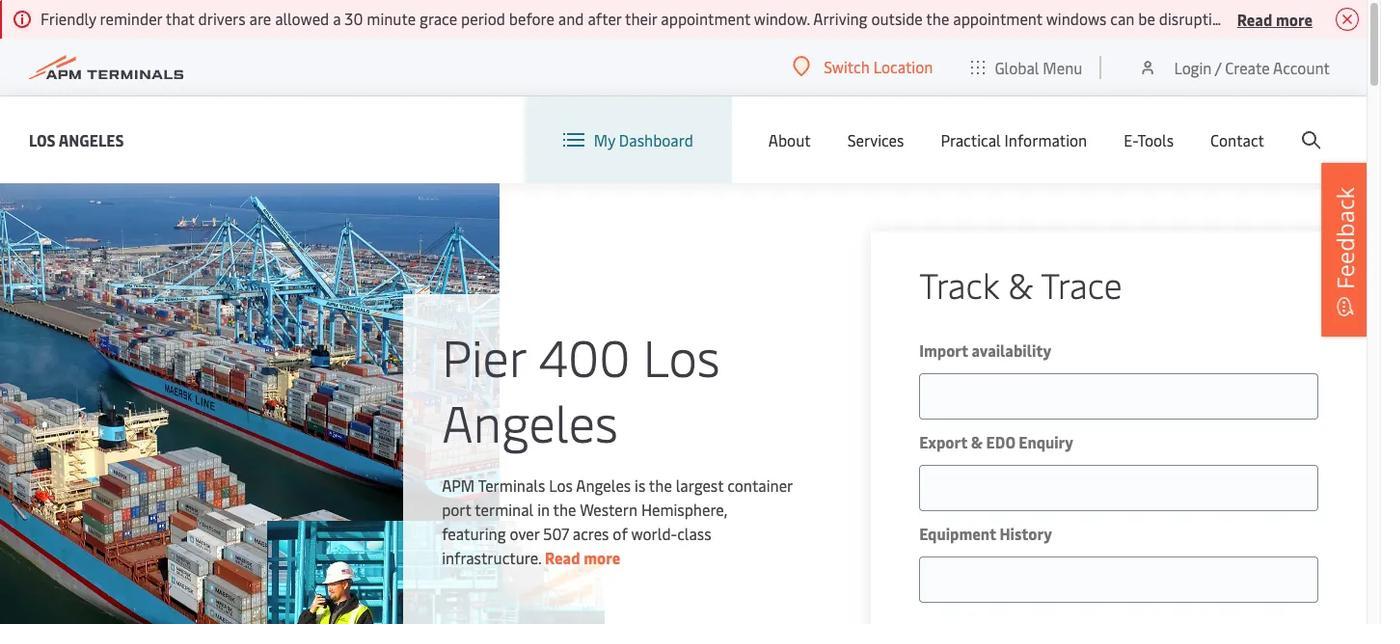 Task type: locate. For each thing, give the bounding box(es) containing it.
world-
[[631, 522, 678, 544]]

read more down acres on the left of the page
[[545, 547, 621, 568]]

the right "in"
[[553, 498, 577, 520]]

export & edo enquiry
[[920, 431, 1074, 453]]

global menu
[[995, 56, 1083, 78]]

availability
[[972, 340, 1052, 361]]

about
[[769, 129, 811, 151]]

&
[[1009, 261, 1034, 308], [971, 431, 983, 453]]

los inside 'los angeles' link
[[29, 129, 56, 150]]

angeles inside 'los angeles' link
[[59, 129, 124, 150]]

& left trace
[[1009, 261, 1034, 308]]

0 vertical spatial los
[[29, 129, 56, 150]]

1 horizontal spatial los
[[549, 474, 573, 495]]

los for apm terminals los angeles is the largest container port terminal in the western hemisphere, featuring over 507 acres of world-class infrastructure.
[[549, 474, 573, 495]]

0 horizontal spatial more
[[584, 547, 621, 568]]

port
[[442, 498, 472, 520]]

my
[[594, 129, 616, 151]]

is
[[635, 474, 646, 495]]

0 horizontal spatial read more
[[545, 547, 621, 568]]

1 vertical spatial angeles
[[442, 387, 618, 455]]

1 vertical spatial read more
[[545, 547, 621, 568]]

1 horizontal spatial more
[[1276, 8, 1313, 29]]

terminals
[[478, 474, 545, 495]]

the right 'is'
[[649, 474, 672, 495]]

more up account
[[1276, 8, 1313, 29]]

import availability
[[920, 340, 1052, 361]]

apm
[[442, 474, 475, 495]]

read more for read more link
[[545, 547, 621, 568]]

read down the 507
[[545, 547, 580, 568]]

angeles inside pier 400 los angeles
[[442, 387, 618, 455]]

practical
[[941, 129, 1001, 151]]

dashboard
[[619, 129, 694, 151]]

2 horizontal spatial los
[[643, 322, 720, 389]]

track & trace
[[920, 261, 1123, 308]]

1 horizontal spatial read more
[[1238, 8, 1313, 29]]

contact
[[1211, 129, 1265, 151]]

class
[[678, 522, 712, 544]]

1 horizontal spatial &
[[1009, 261, 1034, 308]]

services button
[[848, 96, 904, 183]]

0 vertical spatial more
[[1276, 8, 1313, 29]]

0 vertical spatial read
[[1238, 8, 1273, 29]]

read inside read more "button"
[[1238, 8, 1273, 29]]

angeles
[[59, 129, 124, 150], [442, 387, 618, 455], [576, 474, 631, 495]]

angeles inside apm terminals los angeles is the largest container port terminal in the western hemisphere, featuring over 507 acres of world-class infrastructure.
[[576, 474, 631, 495]]

0 vertical spatial angeles
[[59, 129, 124, 150]]

0 horizontal spatial read
[[545, 547, 580, 568]]

& left edo
[[971, 431, 983, 453]]

more down acres on the left of the page
[[584, 547, 621, 568]]

1 vertical spatial los
[[643, 322, 720, 389]]

practical information
[[941, 129, 1088, 151]]

switch location
[[824, 56, 933, 77]]

the
[[649, 474, 672, 495], [553, 498, 577, 520]]

la secondary image
[[267, 521, 605, 624]]

login / create account link
[[1139, 39, 1331, 96]]

e-
[[1124, 129, 1138, 151]]

angeles for pier
[[442, 387, 618, 455]]

login / create account
[[1175, 56, 1331, 78]]

equipment
[[920, 523, 997, 544]]

1 vertical spatial more
[[584, 547, 621, 568]]

read
[[1238, 8, 1273, 29], [545, 547, 580, 568]]

feedback
[[1330, 187, 1361, 289]]

read more up login / create account
[[1238, 8, 1313, 29]]

more inside "button"
[[1276, 8, 1313, 29]]

los angeles link
[[29, 128, 124, 152]]

trace
[[1041, 261, 1123, 308]]

los
[[29, 129, 56, 150], [643, 322, 720, 389], [549, 474, 573, 495]]

infrastructure.
[[442, 547, 542, 568]]

2 vertical spatial angeles
[[576, 474, 631, 495]]

los inside apm terminals los angeles is the largest container port terminal in the western hemisphere, featuring over 507 acres of world-class infrastructure.
[[549, 474, 573, 495]]

history
[[1000, 523, 1053, 544]]

0 horizontal spatial los
[[29, 129, 56, 150]]

read more
[[1238, 8, 1313, 29], [545, 547, 621, 568]]

largest
[[676, 474, 724, 495]]

menu
[[1043, 56, 1083, 78]]

1 vertical spatial the
[[553, 498, 577, 520]]

about button
[[769, 96, 811, 183]]

0 horizontal spatial &
[[971, 431, 983, 453]]

los inside pier 400 los angeles
[[643, 322, 720, 389]]

0 vertical spatial &
[[1009, 261, 1034, 308]]

angeles for apm
[[576, 474, 631, 495]]

practical information button
[[941, 96, 1088, 183]]

close alert image
[[1336, 8, 1360, 31]]

0 horizontal spatial the
[[553, 498, 577, 520]]

read up login / create account
[[1238, 8, 1273, 29]]

2 vertical spatial los
[[549, 474, 573, 495]]

1 vertical spatial &
[[971, 431, 983, 453]]

0 vertical spatial the
[[649, 474, 672, 495]]

container
[[728, 474, 793, 495]]

1 horizontal spatial read
[[1238, 8, 1273, 29]]

0 vertical spatial read more
[[1238, 8, 1313, 29]]

equipment history
[[920, 523, 1053, 544]]

1 vertical spatial read
[[545, 547, 580, 568]]

more
[[1276, 8, 1313, 29], [584, 547, 621, 568]]



Task type: describe. For each thing, give the bounding box(es) containing it.
location
[[874, 56, 933, 77]]

more for read more link
[[584, 547, 621, 568]]

& for edo
[[971, 431, 983, 453]]

400
[[539, 322, 631, 389]]

feedback button
[[1322, 162, 1370, 336]]

1 horizontal spatial the
[[649, 474, 672, 495]]

read for read more "button"
[[1238, 8, 1273, 29]]

e-tools
[[1124, 129, 1174, 151]]

global menu button
[[953, 38, 1102, 96]]

enquiry
[[1019, 431, 1074, 453]]

of
[[613, 522, 628, 544]]

export
[[920, 431, 968, 453]]

services
[[848, 129, 904, 151]]

information
[[1005, 129, 1088, 151]]

acres
[[573, 522, 609, 544]]

tools
[[1138, 129, 1174, 151]]

account
[[1274, 56, 1331, 78]]

more for read more "button"
[[1276, 8, 1313, 29]]

my dashboard
[[594, 129, 694, 151]]

read more link
[[545, 547, 621, 568]]

edo
[[987, 431, 1016, 453]]

western
[[580, 498, 638, 520]]

read for read more link
[[545, 547, 580, 568]]

featuring
[[442, 522, 506, 544]]

switch
[[824, 56, 870, 77]]

los angeles
[[29, 129, 124, 150]]

global
[[995, 56, 1040, 78]]

track
[[920, 261, 1000, 308]]

apm terminals los angeles is the largest container port terminal in the western hemisphere, featuring over 507 acres of world-class infrastructure.
[[442, 474, 793, 568]]

my dashboard button
[[563, 96, 694, 183]]

507
[[543, 522, 569, 544]]

/
[[1216, 56, 1222, 78]]

read more for read more "button"
[[1238, 8, 1313, 29]]

& for trace
[[1009, 261, 1034, 308]]

los angeles pier 400 image
[[0, 183, 500, 624]]

create
[[1226, 56, 1270, 78]]

import
[[920, 340, 969, 361]]

read more button
[[1238, 7, 1313, 31]]

switch location button
[[793, 56, 933, 77]]

over
[[510, 522, 540, 544]]

hemisphere,
[[642, 498, 728, 520]]

login
[[1175, 56, 1212, 78]]

terminal
[[475, 498, 534, 520]]

contact button
[[1211, 96, 1265, 183]]

in
[[538, 498, 550, 520]]

e-tools button
[[1124, 96, 1174, 183]]

pier 400 los angeles
[[442, 322, 720, 455]]

los for pier 400 los angeles
[[643, 322, 720, 389]]

pier
[[442, 322, 526, 389]]



Task type: vqa. For each thing, say whether or not it's contained in the screenshot.
opinions
no



